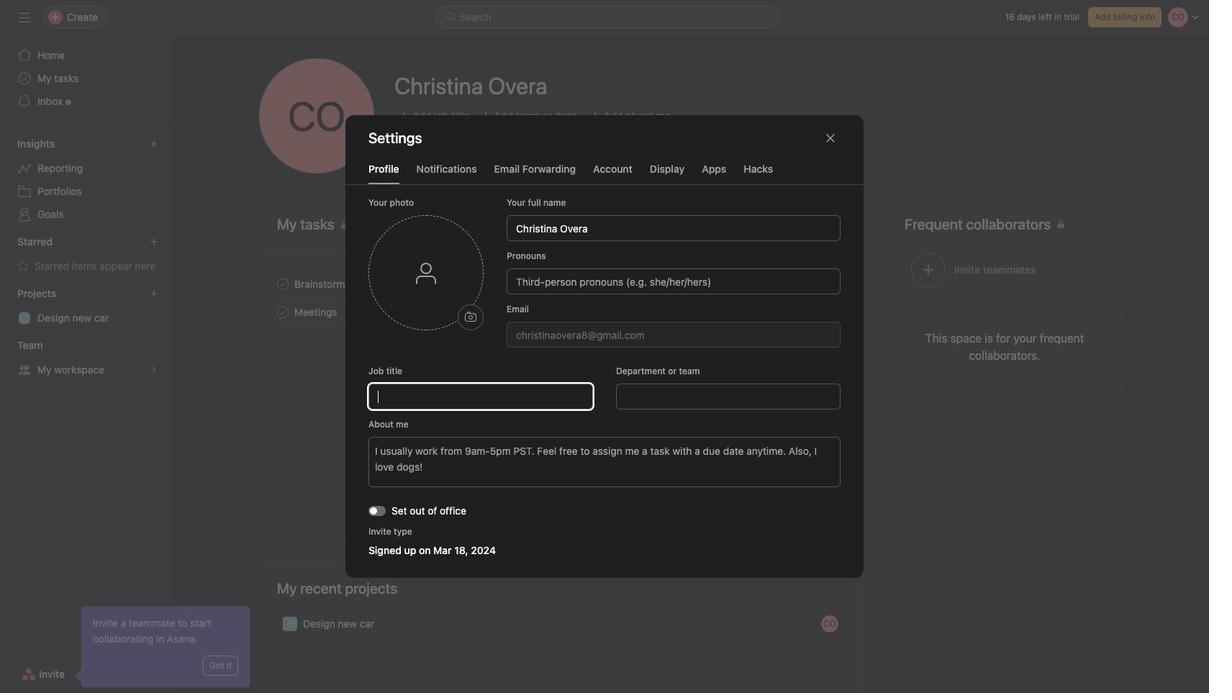 Task type: locate. For each thing, give the bounding box(es) containing it.
2 list item from the top
[[260, 298, 863, 326]]

list item
[[260, 270, 863, 298], [260, 298, 863, 326], [260, 611, 863, 638]]

close this dialog image
[[825, 133, 837, 144]]

tooltip
[[77, 607, 250, 688]]

None text field
[[507, 322, 841, 348], [369, 384, 593, 410], [507, 322, 841, 348], [369, 384, 593, 410]]

starred element
[[0, 229, 173, 281]]

3 list item from the top
[[260, 611, 863, 638]]

projects element
[[0, 281, 173, 333]]

global element
[[0, 35, 173, 122]]

1 vertical spatial upload new photo image
[[465, 312, 477, 323]]

1 horizontal spatial upload new photo image
[[465, 312, 477, 323]]

hide sidebar image
[[19, 12, 30, 23]]

list image
[[286, 620, 295, 629]]

teams element
[[0, 333, 173, 385]]

switch
[[369, 506, 386, 516]]

dialog
[[346, 115, 864, 578]]

list box
[[435, 6, 781, 29]]

upload new photo image
[[259, 58, 374, 174], [465, 312, 477, 323]]

Mark complete checkbox
[[274, 304, 292, 321]]

mark complete image
[[274, 304, 292, 321]]

0 horizontal spatial upload new photo image
[[259, 58, 374, 174]]

I usually work from 9am-5pm PST. Feel free to assign me a task with a due date anytime. Also, I love dogs! text field
[[369, 437, 841, 488]]

None text field
[[507, 215, 841, 241], [616, 384, 841, 410], [507, 215, 841, 241], [616, 384, 841, 410]]



Task type: vqa. For each thing, say whether or not it's contained in the screenshot.
top upload new photo
yes



Task type: describe. For each thing, give the bounding box(es) containing it.
Third-person pronouns (e.g. she/her/hers) text field
[[507, 269, 841, 295]]

settings tab list
[[346, 161, 864, 185]]

Mark complete checkbox
[[274, 275, 292, 293]]

mark complete image
[[274, 275, 292, 293]]

1 list item from the top
[[260, 270, 863, 298]]

insights element
[[0, 131, 173, 229]]

0 vertical spatial upload new photo image
[[259, 58, 374, 174]]



